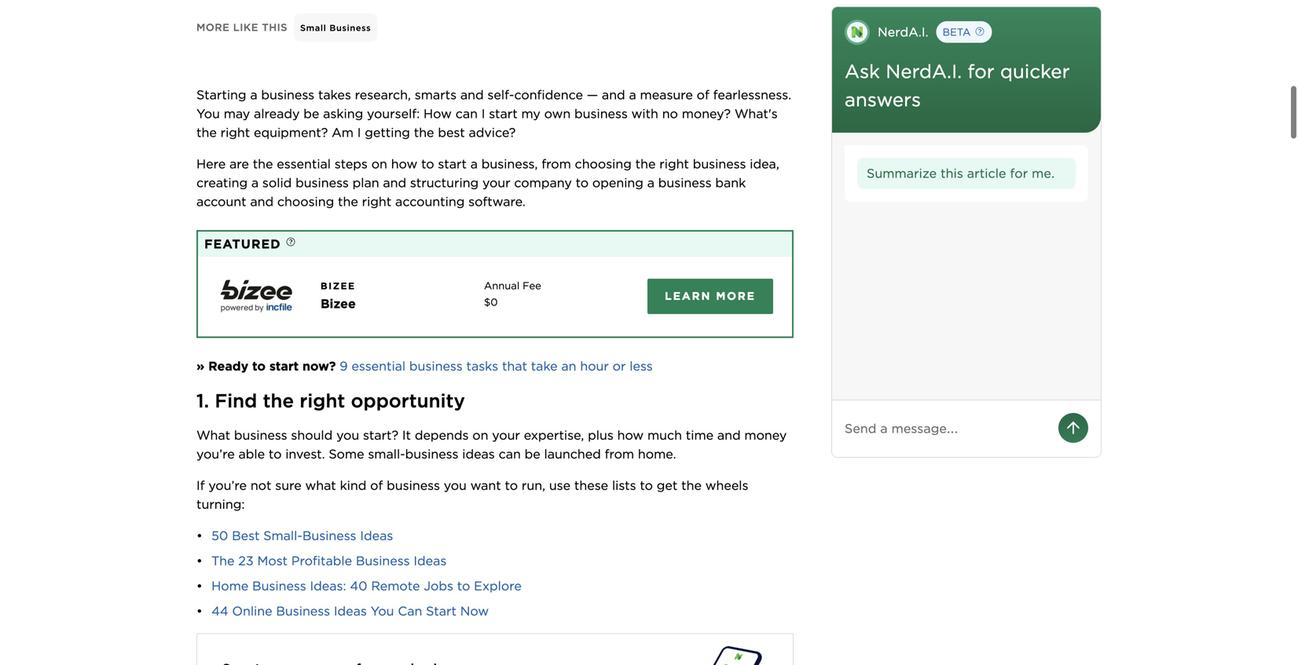 Task type: locate. For each thing, give the bounding box(es) containing it.
you
[[336, 428, 359, 443], [444, 478, 467, 494]]

you inside what business should you start? it depends on your expertise, plus how much time and money you're able to invest. some small-business ideas can be launched from home.
[[336, 428, 359, 443]]

you're down what
[[196, 447, 235, 462]]

starting a business takes research, smarts and self-confidence — and a measure of fearlessness. you may already be asking yourself: how can i start my own business with no money? what's the right equipment? am i getting the best advice?
[[196, 87, 795, 140]]

on inside what business should you start? it depends on your expertise, plus how much time and money you're able to invest. some small-business ideas can be launched from home.
[[473, 428, 488, 443]]

2 horizontal spatial start
[[489, 106, 518, 121]]

i right am
[[357, 125, 361, 140]]

start up structuring
[[438, 156, 467, 172]]

structuring
[[410, 175, 479, 190]]

1 horizontal spatial start
[[438, 156, 467, 172]]

0 horizontal spatial on
[[372, 156, 387, 172]]

1 vertical spatial your
[[492, 428, 520, 443]]

the up solid
[[253, 156, 273, 172]]

for down more information about beta 'image'
[[968, 60, 995, 83]]

1 vertical spatial bizee
[[321, 296, 356, 312]]

small-
[[368, 447, 405, 462]]

use
[[549, 478, 571, 494]]

are
[[230, 156, 249, 172]]

start inside here are the essential steps on how to start a business, from choosing the right business idea, creating a solid business plan and structuring your company to opening a business bank account and choosing the right accounting software.
[[438, 156, 467, 172]]

0 horizontal spatial i
[[357, 125, 361, 140]]

1 horizontal spatial for
[[1010, 166, 1028, 181]]

bizee inside bizee bizee
[[321, 280, 356, 292]]

0 vertical spatial on
[[372, 156, 387, 172]]

1 vertical spatial ideas
[[414, 554, 447, 569]]

essential up solid
[[277, 156, 331, 172]]

1 horizontal spatial can
[[499, 447, 521, 462]]

money
[[745, 428, 787, 443]]

find
[[215, 390, 257, 413]]

you're inside what business should you start? it depends on your expertise, plus how much time and money you're able to invest. some small-business ideas can be launched from home.
[[196, 447, 235, 462]]

the inside if you're not sure what kind of business you want to run, use these lists to get the wheels turning:
[[681, 478, 702, 494]]

ideas
[[462, 447, 495, 462]]

from down plus
[[605, 447, 634, 462]]

ready
[[208, 359, 249, 374]]

ideas up jobs
[[414, 554, 447, 569]]

the down how
[[414, 125, 434, 140]]

business,
[[482, 156, 538, 172]]

on
[[372, 156, 387, 172], [473, 428, 488, 443]]

to right able
[[269, 447, 282, 462]]

small
[[300, 23, 326, 33]]

company
[[514, 175, 572, 190]]

bizee
[[321, 280, 356, 292], [321, 296, 356, 312]]

you left want
[[444, 478, 467, 494]]

0 vertical spatial for
[[968, 60, 995, 83]]

0 vertical spatial nerda.i.
[[878, 24, 929, 40]]

to left opening
[[576, 175, 589, 190]]

featured
[[204, 236, 281, 252]]

you down starting
[[196, 106, 220, 121]]

you inside if you're not sure what kind of business you want to run, use these lists to get the wheels turning:
[[444, 478, 467, 494]]

0 vertical spatial be
[[304, 106, 319, 121]]

hour
[[580, 359, 609, 374]]

0 vertical spatial choosing
[[575, 156, 632, 172]]

getting
[[365, 125, 410, 140]]

right down no on the right top
[[660, 156, 689, 172]]

0 vertical spatial how
[[391, 156, 418, 172]]

an
[[561, 359, 577, 374]]

50 best small-business ideas link
[[211, 529, 393, 544]]

1 vertical spatial how
[[617, 428, 644, 443]]

business down small-
[[387, 478, 440, 494]]

launched
[[544, 447, 601, 462]]

from inside here are the essential steps on how to start a business, from choosing the right business idea, creating a solid business plan and structuring your company to opening a business bank account and choosing the right accounting software.
[[542, 156, 571, 172]]

am
[[332, 125, 354, 140]]

some
[[329, 447, 364, 462]]

0 vertical spatial ideas
[[360, 529, 393, 544]]

or
[[613, 359, 626, 374]]

you inside starting a business takes research, smarts and self-confidence — and a measure of fearlessness. you may already be asking yourself: how can i start my own business with no money? what's the right equipment? am i getting the best advice?
[[196, 106, 220, 121]]

0 horizontal spatial can
[[456, 106, 478, 121]]

0 horizontal spatial of
[[370, 478, 383, 494]]

article
[[967, 166, 1006, 181]]

expertise,
[[524, 428, 584, 443]]

bizee image
[[217, 276, 296, 318]]

you're inside if you're not sure what kind of business you want to run, use these lists to get the wheels turning:
[[209, 478, 247, 494]]

right down may
[[221, 125, 250, 140]]

start left now?
[[269, 359, 299, 374]]

best
[[438, 125, 465, 140]]

your
[[483, 175, 511, 190], [492, 428, 520, 443]]

44 online business ideas you can start now
[[211, 604, 489, 619]]

small business
[[300, 23, 371, 33]]

nerda.i. up answers
[[886, 60, 962, 83]]

quicker
[[1000, 60, 1070, 83]]

0 vertical spatial can
[[456, 106, 478, 121]]

1 horizontal spatial of
[[697, 87, 710, 102]]

ideas down 40
[[334, 604, 367, 619]]

software.
[[468, 194, 526, 209]]

1 vertical spatial you're
[[209, 478, 247, 494]]

0 vertical spatial you
[[196, 106, 220, 121]]

0 vertical spatial your
[[483, 175, 511, 190]]

on up ideas
[[473, 428, 488, 443]]

start inside starting a business takes research, smarts and self-confidence — and a measure of fearlessness. you may already be asking yourself: how can i start my own business with no money? what's the right equipment? am i getting the best advice?
[[489, 106, 518, 121]]

a up with
[[629, 87, 636, 102]]

learn more
[[665, 290, 756, 303]]

a right opening
[[647, 175, 655, 190]]

how
[[391, 156, 418, 172], [617, 428, 644, 443]]

if
[[196, 478, 205, 494]]

1 vertical spatial choosing
[[277, 194, 334, 209]]

you're up turning:
[[209, 478, 247, 494]]

a up structuring
[[471, 156, 478, 172]]

0 vertical spatial from
[[542, 156, 571, 172]]

be inside starting a business takes research, smarts and self-confidence — and a measure of fearlessness. you may already be asking yourself: how can i start my own business with no money? what's the right equipment? am i getting the best advice?
[[304, 106, 319, 121]]

bank
[[715, 175, 746, 190]]

start down the self-
[[489, 106, 518, 121]]

choosing down solid
[[277, 194, 334, 209]]

and
[[460, 87, 484, 102], [602, 87, 625, 102], [383, 175, 406, 190], [250, 194, 274, 209], [717, 428, 741, 443]]

more
[[716, 290, 756, 303]]

on up plan
[[372, 156, 387, 172]]

0 horizontal spatial for
[[968, 60, 995, 83]]

right down now?
[[300, 390, 345, 413]]

nerda.i. inside ask nerda.i. for quicker answers
[[886, 60, 962, 83]]

1 vertical spatial can
[[499, 447, 521, 462]]

learn
[[665, 290, 711, 303]]

answers
[[845, 88, 921, 111]]

own
[[544, 106, 571, 121]]

1 horizontal spatial from
[[605, 447, 634, 462]]

you up some
[[336, 428, 359, 443]]

more
[[196, 21, 230, 33]]

business left bank
[[658, 175, 712, 190]]

1 horizontal spatial how
[[617, 428, 644, 443]]

and left the self-
[[460, 87, 484, 102]]

can up best
[[456, 106, 478, 121]]

1 horizontal spatial essential
[[352, 359, 406, 374]]

what
[[305, 478, 336, 494]]

of right kind
[[370, 478, 383, 494]]

0 horizontal spatial you
[[196, 106, 220, 121]]

can
[[456, 106, 478, 121], [499, 447, 521, 462]]

summarize
[[867, 166, 937, 181]]

0 horizontal spatial you
[[336, 428, 359, 443]]

start
[[489, 106, 518, 121], [438, 156, 467, 172], [269, 359, 299, 374]]

business up already
[[261, 87, 314, 102]]

ideas:
[[310, 579, 346, 594]]

1 vertical spatial from
[[605, 447, 634, 462]]

ask
[[845, 60, 880, 83]]

0 vertical spatial you
[[336, 428, 359, 443]]

how down getting
[[391, 156, 418, 172]]

1 vertical spatial be
[[525, 447, 541, 462]]

nerda.i.
[[878, 24, 929, 40], [886, 60, 962, 83]]

of up money?
[[697, 87, 710, 102]]

explore
[[474, 579, 522, 594]]

yourself:
[[367, 106, 420, 121]]

to left run,
[[505, 478, 518, 494]]

a
[[250, 87, 257, 102], [629, 87, 636, 102], [471, 156, 478, 172], [251, 175, 259, 190], [647, 175, 655, 190]]

profitable
[[291, 554, 352, 569]]

9
[[340, 359, 348, 374]]

1 vertical spatial you
[[444, 478, 467, 494]]

for
[[968, 60, 995, 83], [1010, 166, 1028, 181]]

nerda.i. left beta
[[878, 24, 929, 40]]

for left me.
[[1010, 166, 1028, 181]]

0 horizontal spatial from
[[542, 156, 571, 172]]

1 vertical spatial for
[[1010, 166, 1028, 181]]

i up advice?
[[482, 106, 485, 121]]

you left can
[[371, 604, 394, 619]]

1 vertical spatial on
[[473, 428, 488, 443]]

0 vertical spatial essential
[[277, 156, 331, 172]]

1 bizee from the top
[[321, 280, 356, 292]]

home.
[[638, 447, 676, 462]]

turning:
[[196, 497, 245, 512]]

the right get
[[681, 478, 702, 494]]

1 horizontal spatial you
[[444, 478, 467, 494]]

smarts
[[415, 87, 457, 102]]

0 vertical spatial bizee
[[321, 280, 356, 292]]

from inside what business should you start? it depends on your expertise, plus how much time and money you're able to invest. some small-business ideas can be launched from home.
[[605, 447, 634, 462]]

starting
[[196, 87, 246, 102]]

1 horizontal spatial on
[[473, 428, 488, 443]]

how right plus
[[617, 428, 644, 443]]

ideas up home business ideas: 40 remote jobs to explore link
[[360, 529, 393, 544]]

0 vertical spatial i
[[482, 106, 485, 121]]

can inside what business should you start? it depends on your expertise, plus how much time and money you're able to invest. some small-business ideas can be launched from home.
[[499, 447, 521, 462]]

takes
[[318, 87, 351, 102]]

23
[[238, 554, 254, 569]]

start?
[[363, 428, 399, 443]]

less
[[630, 359, 653, 374]]

0 vertical spatial start
[[489, 106, 518, 121]]

0 vertical spatial of
[[697, 87, 710, 102]]

with
[[632, 106, 659, 121]]

to left get
[[640, 478, 653, 494]]

and right time on the bottom
[[717, 428, 741, 443]]

plus
[[588, 428, 614, 443]]

0 vertical spatial you're
[[196, 447, 235, 462]]

opportunity
[[351, 390, 465, 413]]

1 vertical spatial of
[[370, 478, 383, 494]]

choosing
[[575, 156, 632, 172], [277, 194, 334, 209]]

your up ideas
[[492, 428, 520, 443]]

business up the 23 most profitable business ideas link
[[302, 529, 356, 544]]

from up company
[[542, 156, 571, 172]]

1 horizontal spatial be
[[525, 447, 541, 462]]

and inside what business should you start? it depends on your expertise, plus how much time and money you're able to invest. some small-business ideas can be launched from home.
[[717, 428, 741, 443]]

start
[[426, 604, 457, 619]]

your up software.
[[483, 175, 511, 190]]

0 horizontal spatial be
[[304, 106, 319, 121]]

2 vertical spatial start
[[269, 359, 299, 374]]

for inside ask nerda.i. for quicker answers
[[968, 60, 995, 83]]

right down plan
[[362, 194, 392, 209]]

how inside what business should you start? it depends on your expertise, plus how much time and money you're able to invest. some small-business ideas can be launched from home.
[[617, 428, 644, 443]]

you're
[[196, 447, 235, 462], [209, 478, 247, 494]]

confidence
[[514, 87, 583, 102]]

choosing up opening
[[575, 156, 632, 172]]

can right ideas
[[499, 447, 521, 462]]

0 horizontal spatial essential
[[277, 156, 331, 172]]

1 vertical spatial i
[[357, 125, 361, 140]]

essential right 9
[[352, 359, 406, 374]]

be up equipment?
[[304, 106, 319, 121]]

1 vertical spatial you
[[371, 604, 394, 619]]

1 vertical spatial nerda.i.
[[886, 60, 962, 83]]

1 horizontal spatial you
[[371, 604, 394, 619]]

0 horizontal spatial how
[[391, 156, 418, 172]]

1 horizontal spatial i
[[482, 106, 485, 121]]

1 vertical spatial start
[[438, 156, 467, 172]]

—
[[587, 87, 598, 102]]

be down expertise,
[[525, 447, 541, 462]]



Task type: vqa. For each thing, say whether or not it's contained in the screenshot.
Low Interest to the right
no



Task type: describe. For each thing, give the bounding box(es) containing it.
this
[[941, 166, 963, 181]]

how
[[424, 106, 452, 121]]

now?
[[303, 359, 336, 374]]

your inside here are the essential steps on how to start a business, from choosing the right business idea, creating a solid business plan and structuring your company to opening a business bank account and choosing the right accounting software.
[[483, 175, 511, 190]]

research,
[[355, 87, 411, 102]]

can inside starting a business takes research, smarts and self-confidence — and a measure of fearlessness. you may already be asking yourself: how can i start my own business with no money? what's the right equipment? am i getting the best advice?
[[456, 106, 478, 121]]

and right —
[[602, 87, 625, 102]]

the 23 most profitable business ideas link
[[211, 554, 447, 569]]

tasks
[[466, 359, 498, 374]]

no
[[662, 106, 678, 121]]

the up opening
[[636, 156, 656, 172]]

annual
[[484, 280, 520, 292]]

more information about beta image
[[937, 19, 994, 44]]

able
[[239, 447, 265, 462]]

to right jobs
[[457, 579, 470, 594]]

here
[[196, 156, 226, 172]]

equipment?
[[254, 125, 328, 140]]

2 bizee from the top
[[321, 296, 356, 312]]

plan
[[353, 175, 379, 190]]

1.
[[196, 390, 209, 413]]

home
[[211, 579, 249, 594]]

take
[[531, 359, 558, 374]]

business down most
[[252, 579, 306, 594]]

time
[[686, 428, 714, 443]]

money?
[[682, 106, 731, 121]]

Message Entry text field
[[845, 420, 1046, 439]]

50 best small-business ideas
[[211, 529, 393, 544]]

online
[[232, 604, 272, 619]]

may
[[224, 106, 250, 121]]

run,
[[522, 478, 545, 494]]

the down plan
[[338, 194, 358, 209]]

on inside here are the essential steps on how to start a business, from choosing the right business idea, creating a solid business plan and structuring your company to opening a business bank account and choosing the right accounting software.
[[372, 156, 387, 172]]

business up bank
[[693, 156, 746, 172]]

for inside button
[[1010, 166, 1028, 181]]

9 essential business tasks that take an hour or less link
[[340, 359, 653, 374]]

business up remote
[[356, 554, 410, 569]]

business right small
[[330, 23, 371, 33]]

and right plan
[[383, 175, 406, 190]]

home business ideas: 40 remote jobs to explore
[[211, 579, 522, 594]]

business down —
[[575, 106, 628, 121]]

what
[[196, 428, 230, 443]]

»
[[196, 359, 205, 374]]

not
[[251, 478, 272, 494]]

a up already
[[250, 87, 257, 102]]

fee
[[523, 280, 541, 292]]

business down ideas:
[[276, 604, 330, 619]]

right inside starting a business takes research, smarts and self-confidence — and a measure of fearlessness. you may already be asking yourself: how can i start my own business with no money? what's the right equipment? am i getting the best advice?
[[221, 125, 250, 140]]

the right find
[[263, 390, 294, 413]]

learn more link
[[648, 279, 773, 314]]

business down depends
[[405, 447, 459, 462]]

here are the essential steps on how to start a business, from choosing the right business idea, creating a solid business plan and structuring your company to opening a business bank account and choosing the right accounting software.
[[196, 156, 783, 209]]

your inside what business should you start? it depends on your expertise, plus how much time and money you're able to invest. some small-business ideas can be launched from home.
[[492, 428, 520, 443]]

jobs
[[424, 579, 453, 594]]

a left solid
[[251, 175, 259, 190]]

business down steps on the left
[[296, 175, 349, 190]]

business up opportunity
[[409, 359, 463, 374]]

invest.
[[285, 447, 325, 462]]

the
[[211, 554, 235, 569]]

44 online business ideas you can start now link
[[211, 604, 489, 619]]

it
[[402, 428, 411, 443]]

1. find the right opportunity
[[196, 390, 465, 413]]

44
[[211, 604, 228, 619]]

these
[[574, 478, 608, 494]]

want
[[471, 478, 501, 494]]

business inside if you're not sure what kind of business you want to run, use these lists to get the wheels turning:
[[387, 478, 440, 494]]

be inside what business should you start? it depends on your expertise, plus how much time and money you're able to invest. some small-business ideas can be launched from home.
[[525, 447, 541, 462]]

sure
[[275, 478, 302, 494]]

get
[[657, 478, 678, 494]]

annual fee $0
[[484, 280, 541, 308]]

0 horizontal spatial choosing
[[277, 194, 334, 209]]

to up structuring
[[421, 156, 434, 172]]

measure
[[640, 87, 693, 102]]

how inside here are the essential steps on how to start a business, from choosing the right business idea, creating a solid business plan and structuring your company to opening a business bank account and choosing the right accounting software.
[[391, 156, 418, 172]]

most
[[257, 554, 288, 569]]

2 vertical spatial ideas
[[334, 604, 367, 619]]

the up here
[[196, 125, 217, 140]]

1 vertical spatial essential
[[352, 359, 406, 374]]

much
[[648, 428, 682, 443]]

to right ready
[[252, 359, 266, 374]]

my
[[521, 106, 541, 121]]

home business ideas: 40 remote jobs to explore link
[[211, 579, 522, 594]]

me.
[[1032, 166, 1055, 181]]

$0
[[484, 296, 498, 308]]

best
[[232, 529, 260, 544]]

and down solid
[[250, 194, 274, 209]]

remote
[[371, 579, 420, 594]]

of inside if you're not sure what kind of business you want to run, use these lists to get the wheels turning:
[[370, 478, 383, 494]]

should
[[291, 428, 333, 443]]

lists
[[612, 478, 636, 494]]

advice?
[[469, 125, 516, 140]]

business up able
[[234, 428, 287, 443]]

of inside starting a business takes research, smarts and self-confidence — and a measure of fearlessness. you may already be asking yourself: how can i start my own business with no money? what's the right equipment? am i getting the best advice?
[[697, 87, 710, 102]]

like
[[233, 21, 259, 33]]

essential inside here are the essential steps on how to start a business, from choosing the right business idea, creating a solid business plan and structuring your company to opening a business bank account and choosing the right accounting software.
[[277, 156, 331, 172]]

if you're not sure what kind of business you want to run, use these lists to get the wheels turning:
[[196, 478, 752, 512]]

this
[[262, 21, 288, 33]]

fearlessness.
[[713, 87, 791, 102]]

featured image
[[273, 227, 308, 262]]

account
[[196, 194, 246, 209]]

to inside what business should you start? it depends on your expertise, plus how much time and money you're able to invest. some small-business ideas can be launched from home.
[[269, 447, 282, 462]]

the 23 most profitable business ideas
[[211, 554, 447, 569]]

beta
[[943, 26, 971, 38]]

small-
[[263, 529, 302, 544]]

0 horizontal spatial start
[[269, 359, 299, 374]]

small business link
[[294, 13, 377, 42]]

wheels
[[706, 478, 749, 494]]

that
[[502, 359, 527, 374]]

solid
[[262, 175, 292, 190]]

asking
[[323, 106, 363, 121]]

opening
[[593, 175, 644, 190]]

what business should you start? it depends on your expertise, plus how much time and money you're able to invest. some small-business ideas can be launched from home.
[[196, 428, 791, 462]]

accounting
[[395, 194, 465, 209]]

40
[[350, 579, 367, 594]]

1 horizontal spatial choosing
[[575, 156, 632, 172]]



